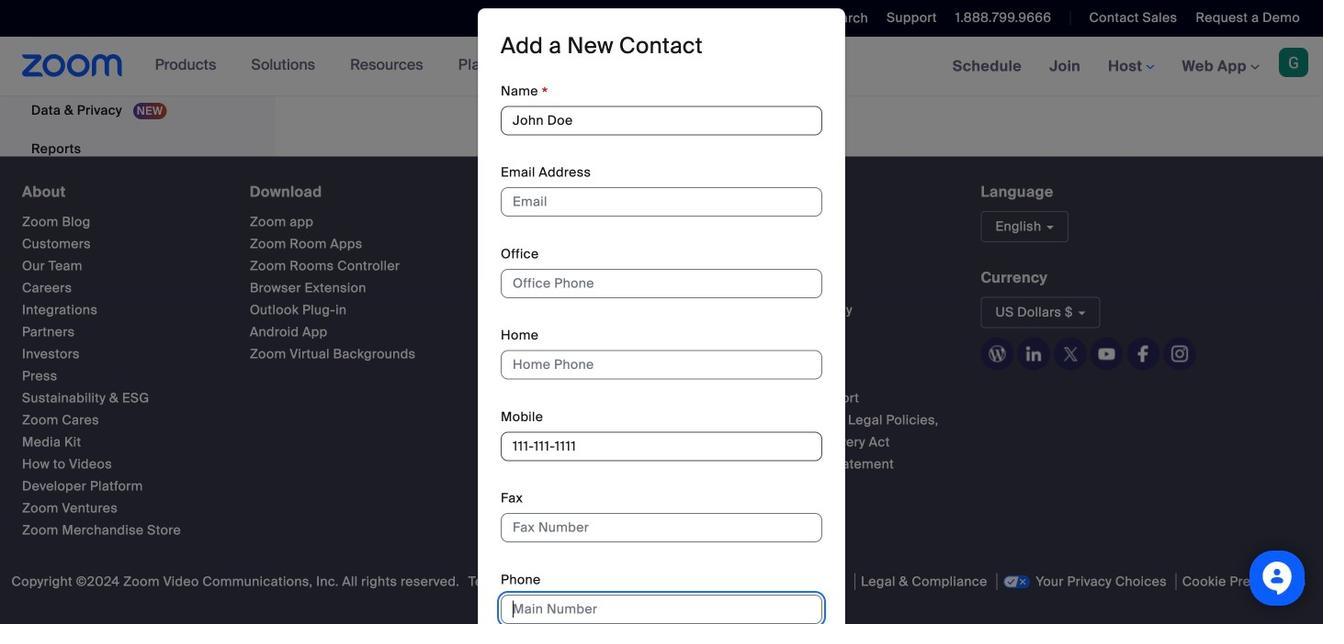 Task type: locate. For each thing, give the bounding box(es) containing it.
First and Last Name text field
[[501, 106, 822, 136]]

product information navigation
[[141, 37, 580, 96]]

heading
[[22, 184, 217, 200], [250, 184, 468, 200], [501, 184, 708, 200], [741, 184, 948, 200]]

3 heading from the left
[[501, 184, 708, 200]]

Home Phone text field
[[501, 351, 822, 380]]

banner
[[0, 37, 1323, 97]]

Main Number text field
[[501, 595, 822, 625]]

dialog
[[478, 8, 845, 625]]

Mobile Phone text field
[[501, 432, 822, 462]]

1 heading from the left
[[22, 184, 217, 200]]

Office Phone text field
[[501, 269, 822, 299]]



Task type: vqa. For each thing, say whether or not it's contained in the screenshot.
the 'More' icon
no



Task type: describe. For each thing, give the bounding box(es) containing it.
4 heading from the left
[[741, 184, 948, 200]]

Fax Number text field
[[501, 514, 822, 543]]

personal menu menu
[[0, 0, 270, 170]]

main content main content
[[276, 0, 1323, 157]]

meetings navigation
[[939, 37, 1323, 97]]

2 heading from the left
[[250, 184, 468, 200]]

Email text field
[[501, 188, 822, 217]]



